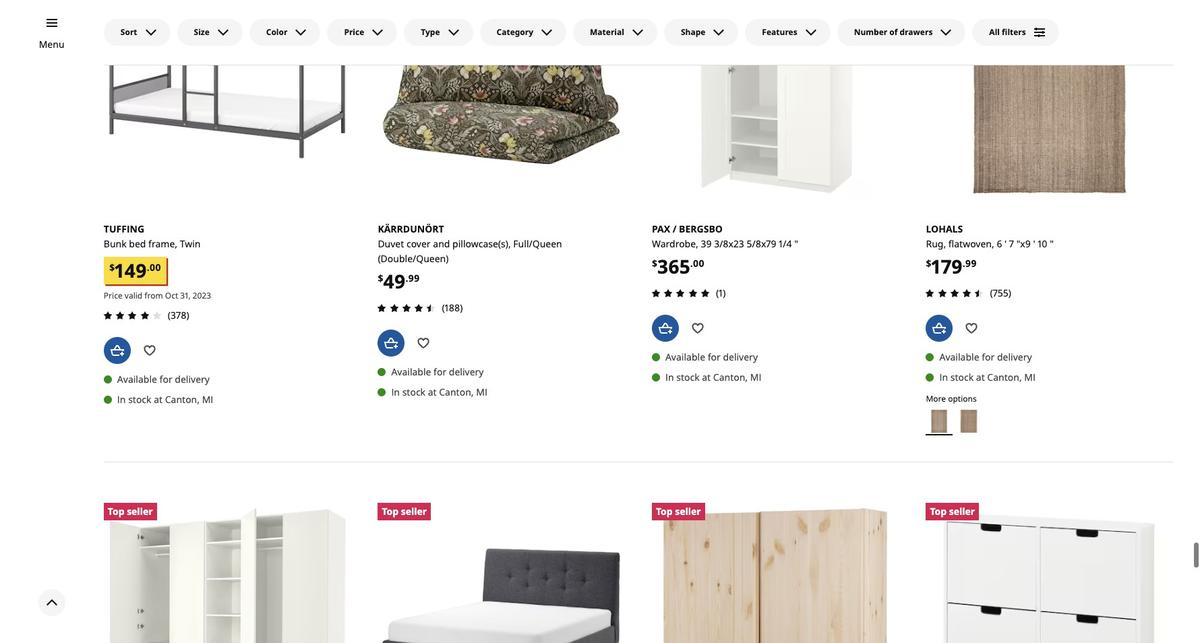Task type: describe. For each thing, give the bounding box(es) containing it.
all filters
[[990, 26, 1027, 38]]

more options
[[927, 393, 977, 405]]

$ inside $ 149 . 00
[[109, 261, 115, 274]]

shape button
[[664, 19, 739, 46]]

stock for 49
[[403, 386, 426, 399]]

delivery for 365
[[723, 351, 758, 363]]

6
[[997, 238, 1003, 251]]

mi for 179
[[1025, 371, 1036, 384]]

mi for 365
[[751, 371, 762, 384]]

available down review: 4 out of 5 stars. total reviews: 378 image
[[117, 373, 157, 386]]

2023
[[193, 290, 211, 301]]

stock for 179
[[951, 371, 974, 384]]

type button
[[404, 19, 473, 46]]

delivery for 49
[[449, 366, 484, 378]]

pax / bergsbo wardrobe, 39 3/8x23 5/8x79 1/4 " $ 365 . 00
[[652, 223, 799, 280]]

more
[[927, 393, 947, 405]]

shape
[[681, 26, 706, 38]]

in stock at canton, mi for 49
[[392, 386, 488, 399]]

canton, for 365
[[714, 371, 748, 384]]

color
[[266, 26, 288, 38]]

wardrobe,
[[652, 238, 699, 251]]

rug,
[[927, 238, 947, 251]]

kärrdunört
[[378, 223, 444, 236]]

1 top seller from the left
[[108, 505, 153, 518]]

tuffing bunk bed frame, twin
[[104, 223, 201, 251]]

features
[[763, 26, 798, 38]]

4 top seller from the left
[[931, 505, 976, 518]]

3/8x23
[[714, 238, 745, 251]]

4 top from the left
[[931, 505, 947, 518]]

$ inside 'pax / bergsbo wardrobe, 39 3/8x23 5/8x79 1/4 " $ 365 . 00'
[[652, 257, 658, 270]]

$ 149 . 00
[[109, 258, 161, 283]]

pillowcase(s),
[[453, 238, 511, 251]]

available for delivery down (378) at the left of page
[[117, 373, 210, 386]]

all
[[990, 26, 1000, 38]]

at for 49
[[428, 386, 437, 399]]

. inside 'pax / bergsbo wardrobe, 39 3/8x23 5/8x79 1/4 " $ 365 . 00'
[[691, 257, 693, 270]]

for for 49
[[434, 366, 447, 378]]

review: 5 out of 5 stars. total reviews: 1 image
[[648, 285, 714, 301]]

pax
[[652, 223, 671, 236]]

5/8x79
[[747, 238, 777, 251]]

39
[[701, 238, 712, 251]]

lohals
[[927, 223, 963, 236]]

delivery for 179
[[998, 351, 1033, 364]]

3 top seller from the left
[[656, 505, 701, 518]]

bunk
[[104, 238, 127, 251]]

valid
[[125, 290, 142, 301]]

99 inside lohals rug, flatwoven, 6 ' 7 "x9 ' 10 " $ 179 . 99
[[966, 257, 977, 270]]

. inside $ 149 . 00
[[147, 261, 150, 274]]

1/4
[[779, 238, 792, 251]]

(double/queen)
[[378, 253, 449, 265]]

4 seller from the left
[[950, 505, 976, 518]]

kärrdunört duvet cover and pillowcase(s), full/queen (double/queen) $ 49 . 99
[[378, 223, 562, 294]]

review: 4.7 out of 5 stars. total reviews: 755 image
[[922, 285, 988, 301]]

color button
[[249, 19, 321, 46]]

menu
[[39, 38, 64, 51]]

category
[[497, 26, 534, 38]]

" inside 'pax / bergsbo wardrobe, 39 3/8x23 5/8x79 1/4 " $ 365 . 00'
[[795, 238, 799, 251]]

size button
[[177, 19, 243, 46]]

frame,
[[148, 238, 177, 251]]

full/queen
[[514, 238, 562, 251]]

sort button
[[104, 19, 170, 46]]

for for 365
[[708, 351, 721, 363]]

review: 4.7 out of 5 stars. total reviews: 188 image
[[374, 300, 439, 316]]

2 ' from the left
[[1034, 238, 1036, 251]]

price valid from oct 31, 2023
[[104, 290, 211, 301]]

size
[[194, 26, 210, 38]]

menu button
[[39, 37, 64, 52]]

in stock at canton, mi for 179
[[940, 371, 1036, 384]]

. inside kärrdunört duvet cover and pillowcase(s), full/queen (double/queen) $ 49 . 99
[[406, 272, 408, 285]]

and
[[433, 238, 450, 251]]

31,
[[180, 290, 191, 301]]

tuffing
[[104, 223, 144, 236]]

2 seller from the left
[[401, 505, 427, 518]]

material
[[590, 26, 625, 38]]

stock for 365
[[677, 371, 700, 384]]

canton, for 179
[[988, 371, 1022, 384]]

category button
[[480, 19, 567, 46]]

available for 49
[[392, 366, 431, 378]]

in for 179
[[940, 371, 949, 384]]

1 seller from the left
[[127, 505, 153, 518]]

cover
[[407, 238, 431, 251]]

1 ' from the left
[[1005, 238, 1007, 251]]

/
[[673, 223, 677, 236]]

available for delivery for 49
[[392, 366, 484, 378]]



Task type: vqa. For each thing, say whether or not it's contained in the screenshot.
Limited at left
no



Task type: locate. For each thing, give the bounding box(es) containing it.
number
[[854, 26, 888, 38]]

type
[[421, 26, 440, 38]]

365
[[658, 254, 691, 280]]

00
[[693, 257, 705, 270], [150, 261, 161, 274]]

canton,
[[714, 371, 748, 384], [988, 371, 1022, 384], [439, 386, 474, 399], [165, 393, 200, 406]]

mi for 49
[[476, 386, 488, 399]]

1 vertical spatial price
[[104, 290, 123, 301]]

at for 365
[[702, 371, 711, 384]]

00 down frame,
[[150, 261, 161, 274]]

2 " from the left
[[1050, 238, 1054, 251]]

179
[[932, 254, 963, 280]]

(378)
[[168, 309, 189, 322]]

for for 179
[[982, 351, 995, 364]]

filters
[[1002, 26, 1027, 38]]

" right 1/4
[[795, 238, 799, 251]]

$ down duvet
[[378, 272, 383, 285]]

available for delivery down "(1)"
[[666, 351, 758, 363]]

0 horizontal spatial 00
[[150, 261, 161, 274]]

3 seller from the left
[[675, 505, 701, 518]]

from
[[145, 290, 163, 301]]

1 horizontal spatial price
[[344, 26, 364, 38]]

1 top from the left
[[108, 505, 124, 518]]

49
[[383, 269, 406, 294]]

top seller
[[108, 505, 153, 518], [382, 505, 427, 518], [656, 505, 701, 518], [931, 505, 976, 518]]

mi
[[751, 371, 762, 384], [1025, 371, 1036, 384], [476, 386, 488, 399], [202, 393, 213, 406]]

in stock at canton, mi
[[666, 371, 762, 384], [940, 371, 1036, 384], [392, 386, 488, 399], [117, 393, 213, 406]]

" right "10"
[[1050, 238, 1054, 251]]

available for 179
[[940, 351, 980, 364]]

in
[[666, 371, 674, 384], [940, 371, 949, 384], [392, 386, 400, 399], [117, 393, 126, 406]]

available for 365
[[666, 351, 706, 363]]

at for 179
[[977, 371, 985, 384]]

1 " from the left
[[795, 238, 799, 251]]

00 down the 39
[[693, 257, 705, 270]]

price button
[[327, 19, 398, 46]]

available
[[666, 351, 706, 363], [940, 351, 980, 364], [392, 366, 431, 378], [117, 373, 157, 386]]

canton, for 49
[[439, 386, 474, 399]]

at
[[702, 371, 711, 384], [977, 371, 985, 384], [428, 386, 437, 399], [154, 393, 163, 406]]

bed
[[129, 238, 146, 251]]

99 down the 'flatwoven,'
[[966, 257, 977, 270]]

delivery
[[723, 351, 758, 363], [998, 351, 1033, 364], [449, 366, 484, 378], [175, 373, 210, 386]]

of
[[890, 26, 898, 38]]

available for delivery for 179
[[940, 351, 1033, 364]]

price for price
[[344, 26, 364, 38]]

. inside lohals rug, flatwoven, 6 ' 7 "x9 ' 10 " $ 179 . 99
[[963, 257, 966, 270]]

"
[[795, 238, 799, 251], [1050, 238, 1054, 251]]

149
[[115, 258, 147, 283]]

price for price valid from oct 31, 2023
[[104, 290, 123, 301]]

.
[[691, 257, 693, 270], [963, 257, 966, 270], [147, 261, 150, 274], [406, 272, 408, 285]]

00 inside 'pax / bergsbo wardrobe, 39 3/8x23 5/8x79 1/4 " $ 365 . 00'
[[693, 257, 705, 270]]

for
[[708, 351, 721, 363], [982, 351, 995, 364], [434, 366, 447, 378], [160, 373, 172, 386]]

(755)
[[991, 287, 1012, 299]]

in stock at canton, mi for 365
[[666, 371, 762, 384]]

$
[[652, 257, 658, 270], [927, 257, 932, 270], [109, 261, 115, 274], [378, 272, 383, 285]]

lohals rug, flatwoven, 6 ' 7 "x9 ' 10 " $ 179 . 99
[[927, 223, 1054, 280]]

0 horizontal spatial '
[[1005, 238, 1007, 251]]

10
[[1038, 238, 1048, 251]]

2 top from the left
[[382, 505, 399, 518]]

2 top seller from the left
[[382, 505, 427, 518]]

drawers
[[900, 26, 933, 38]]

$ down rug,
[[927, 257, 932, 270]]

for down (755)
[[982, 351, 995, 364]]

1 horizontal spatial 00
[[693, 257, 705, 270]]

bergsbo
[[679, 223, 723, 236]]

stock
[[677, 371, 700, 384], [951, 371, 974, 384], [403, 386, 426, 399], [128, 393, 151, 406]]

' left "10"
[[1034, 238, 1036, 251]]

$ down bunk
[[109, 261, 115, 274]]

$ inside lohals rug, flatwoven, 6 ' 7 "x9 ' 10 " $ 179 . 99
[[927, 257, 932, 270]]

in for 365
[[666, 371, 674, 384]]

oct
[[165, 290, 178, 301]]

. down wardrobe,
[[691, 257, 693, 270]]

available up options
[[940, 351, 980, 364]]

0 horizontal spatial price
[[104, 290, 123, 301]]

'
[[1005, 238, 1007, 251], [1034, 238, 1036, 251]]

3 top from the left
[[656, 505, 673, 518]]

features button
[[746, 19, 831, 46]]

' left 7
[[1005, 238, 1007, 251]]

1 vertical spatial 99
[[408, 272, 420, 285]]

price
[[344, 26, 364, 38], [104, 290, 123, 301]]

available down review: 4.7 out of 5 stars. total reviews: 188 image
[[392, 366, 431, 378]]

all filters button
[[973, 19, 1060, 46]]

duvet
[[378, 238, 404, 251]]

0 horizontal spatial "
[[795, 238, 799, 251]]

for down (378) at the left of page
[[160, 373, 172, 386]]

99 down (double/queen)
[[408, 272, 420, 285]]

available for delivery up options
[[940, 351, 1033, 364]]

"x9
[[1017, 238, 1031, 251]]

sort
[[121, 26, 137, 38]]

7
[[1010, 238, 1015, 251]]

99 inside kärrdunört duvet cover and pillowcase(s), full/queen (double/queen) $ 49 . 99
[[408, 272, 420, 285]]

. down (double/queen)
[[406, 272, 408, 285]]

price inside popup button
[[344, 26, 364, 38]]

for down (188)
[[434, 366, 447, 378]]

delivery down "(1)"
[[723, 351, 758, 363]]

number of drawers
[[854, 26, 933, 38]]

seller
[[127, 505, 153, 518], [401, 505, 427, 518], [675, 505, 701, 518], [950, 505, 976, 518]]

delivery down (755)
[[998, 351, 1033, 364]]

material button
[[573, 19, 658, 46]]

review: 4 out of 5 stars. total reviews: 378 image
[[100, 308, 165, 324]]

delivery down (188)
[[449, 366, 484, 378]]

1 horizontal spatial 99
[[966, 257, 977, 270]]

0 vertical spatial price
[[344, 26, 364, 38]]

00 inside $ 149 . 00
[[150, 261, 161, 274]]

top
[[108, 505, 124, 518], [382, 505, 399, 518], [656, 505, 673, 518], [931, 505, 947, 518]]

available down review: 5 out of 5 stars. total reviews: 1 image
[[666, 351, 706, 363]]

available for delivery down (188)
[[392, 366, 484, 378]]

0 horizontal spatial 99
[[408, 272, 420, 285]]

$ inside kärrdunört duvet cover and pillowcase(s), full/queen (double/queen) $ 49 . 99
[[378, 272, 383, 285]]

flatwoven,
[[949, 238, 995, 251]]

in for 49
[[392, 386, 400, 399]]

for down "(1)"
[[708, 351, 721, 363]]

0 vertical spatial 99
[[966, 257, 977, 270]]

. down the 'flatwoven,'
[[963, 257, 966, 270]]

(1)
[[716, 287, 726, 299]]

available for delivery
[[666, 351, 758, 363], [940, 351, 1033, 364], [392, 366, 484, 378], [117, 373, 210, 386]]

1 horizontal spatial '
[[1034, 238, 1036, 251]]

delivery down (378) at the left of page
[[175, 373, 210, 386]]

99
[[966, 257, 977, 270], [408, 272, 420, 285]]

$ down wardrobe,
[[652, 257, 658, 270]]

. down frame,
[[147, 261, 150, 274]]

number of drawers button
[[838, 19, 966, 46]]

(188)
[[442, 301, 463, 314]]

1 horizontal spatial "
[[1050, 238, 1054, 251]]

available for delivery for 365
[[666, 351, 758, 363]]

" inside lohals rug, flatwoven, 6 ' 7 "x9 ' 10 " $ 179 . 99
[[1050, 238, 1054, 251]]

twin
[[180, 238, 201, 251]]

options
[[949, 393, 977, 405]]



